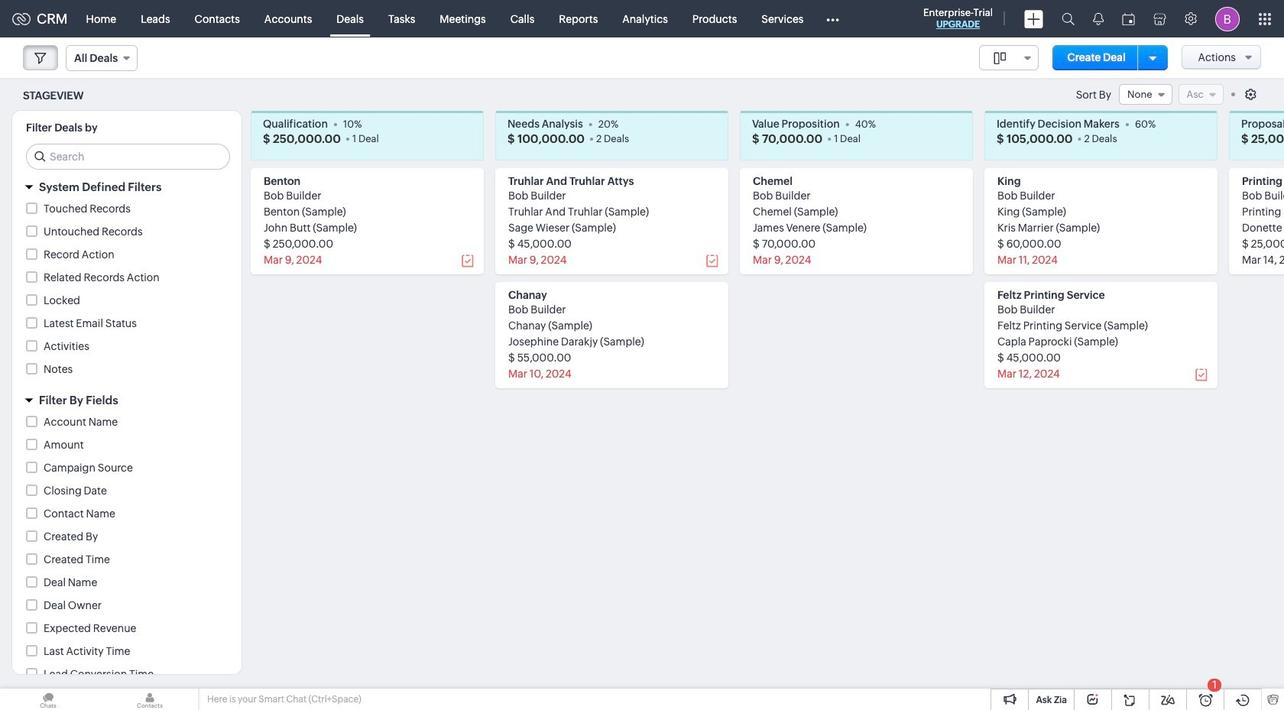 Task type: vqa. For each thing, say whether or not it's contained in the screenshot.
topmost MEETINGS
no



Task type: describe. For each thing, give the bounding box(es) containing it.
logo image
[[12, 13, 31, 25]]

Other Modules field
[[816, 6, 849, 31]]

search image
[[1062, 12, 1075, 25]]

chats image
[[0, 689, 96, 710]]

none field size
[[979, 45, 1039, 70]]

create menu element
[[1015, 0, 1053, 37]]

signals image
[[1093, 12, 1104, 25]]

size image
[[994, 51, 1006, 65]]



Task type: locate. For each thing, give the bounding box(es) containing it.
signals element
[[1084, 0, 1113, 37]]

profile image
[[1215, 6, 1240, 31]]

calendar image
[[1122, 13, 1135, 25]]

create menu image
[[1024, 10, 1043, 28]]

contacts image
[[102, 689, 198, 710]]

None field
[[66, 45, 138, 71], [979, 45, 1039, 70], [1119, 84, 1172, 105], [66, 45, 138, 71], [1119, 84, 1172, 105]]

Search text field
[[27, 144, 229, 169]]

profile element
[[1206, 0, 1249, 37]]

search element
[[1053, 0, 1084, 37]]



